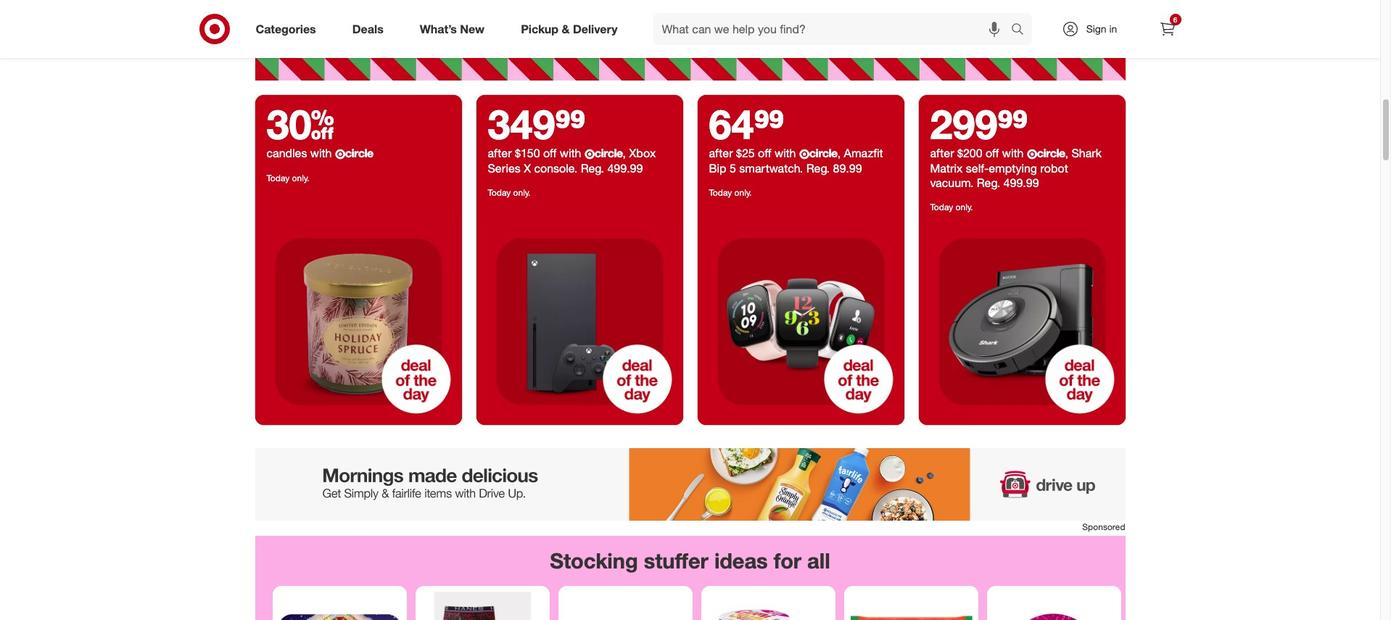 Task type: describe. For each thing, give the bounding box(es) containing it.
deals link
[[340, 13, 402, 45]]

only. down 'candles with' in the left top of the page
[[292, 173, 309, 184]]

search
[[1005, 23, 1040, 37]]

sign in link
[[1050, 13, 1140, 45]]

6
[[1174, 15, 1178, 24]]

candles
[[267, 146, 307, 161]]

today for 349
[[488, 187, 511, 198]]

preview the deals link
[[255, 0, 1126, 81]]

delivery
[[573, 21, 618, 36]]

self-
[[966, 161, 989, 176]]

What can we help you find? suggestions appear below search field
[[653, 13, 1015, 45]]

target deal of the day image for 349 99
[[476, 219, 683, 425]]

after $200 off with
[[931, 146, 1027, 161]]

, shark matrix self-emptying robot vacuum. reg. 499.99
[[931, 146, 1102, 190]]

with for 64
[[775, 146, 796, 161]]

reg. for 349 99
[[581, 161, 604, 176]]

target deal of the day image for 64 99
[[698, 219, 904, 425]]

5
[[730, 161, 736, 176]]

what's new
[[420, 21, 485, 36]]

64 99
[[709, 100, 785, 149]]

after $150 off with
[[488, 146, 585, 161]]

x
[[524, 161, 531, 176]]

pickup
[[521, 21, 559, 36]]

console.
[[534, 161, 578, 176]]

after for 299
[[931, 146, 955, 161]]

robot
[[1041, 161, 1069, 176]]

499.99 inside , xbox series x console. reg. 499.99
[[608, 161, 643, 176]]

after $25 off with
[[709, 146, 800, 161]]

what's new link
[[408, 13, 503, 45]]

search button
[[1005, 13, 1040, 48]]

off for 64
[[758, 146, 772, 161]]

$200
[[958, 146, 983, 161]]

, for 349 99
[[623, 146, 626, 161]]

candles with
[[267, 146, 335, 161]]

89.99
[[833, 161, 862, 176]]

sponsored
[[1083, 522, 1126, 533]]

stocking stuffer ideas for all
[[550, 548, 831, 574]]

, xbox series x console. reg. 499.99
[[488, 146, 656, 176]]

pickup & delivery link
[[509, 13, 636, 45]]

stuffer
[[644, 548, 709, 574]]

bip
[[709, 161, 727, 176]]

today only. down candles
[[267, 173, 309, 184]]

new
[[460, 21, 485, 36]]

only. for 349
[[513, 187, 531, 198]]

, amazfit bip 5 smartwatch. reg. 89.99
[[709, 146, 883, 176]]

only. for 64
[[735, 187, 752, 198]]

today down candles
[[267, 173, 290, 184]]

after for 64
[[709, 146, 733, 161]]

499.99 inside , shark matrix self-emptying robot vacuum. reg. 499.99
[[1004, 176, 1039, 190]]

64
[[709, 100, 754, 149]]

reg. inside , shark matrix self-emptying robot vacuum. reg. 499.99
[[977, 176, 1001, 190]]

$25
[[736, 146, 755, 161]]

349 99
[[488, 100, 586, 149]]

after for 349
[[488, 146, 512, 161]]

299
[[931, 100, 998, 149]]

299 99
[[931, 100, 1029, 149]]

only. for 299
[[956, 202, 973, 213]]

off for 299
[[986, 146, 999, 161]]

99 for 349
[[555, 100, 586, 149]]

all
[[808, 548, 831, 574]]

reg. for 64 99
[[807, 161, 830, 176]]

today for 64
[[709, 187, 732, 198]]

shark
[[1072, 146, 1102, 161]]

deals
[[989, 7, 1031, 27]]

preview the deals
[[895, 7, 1031, 27]]



Task type: vqa. For each thing, say whether or not it's contained in the screenshot.
Sign
yes



Task type: locate. For each thing, give the bounding box(es) containing it.
0 horizontal spatial after
[[488, 146, 512, 161]]

today only. down vacuum.
[[931, 202, 973, 213]]

after up matrix
[[931, 146, 955, 161]]

2 off from the left
[[758, 146, 772, 161]]

today only. down 5
[[709, 187, 752, 198]]

3 99 from the left
[[998, 100, 1029, 149]]

with
[[310, 146, 332, 161], [560, 146, 582, 161], [775, 146, 796, 161], [1003, 146, 1024, 161]]

6 link
[[1152, 13, 1184, 45]]

,
[[623, 146, 626, 161], [838, 146, 841, 161], [1066, 146, 1069, 161]]

only. down x on the top left of the page
[[513, 187, 531, 198]]

today for 299
[[931, 202, 954, 213]]

2 horizontal spatial reg.
[[977, 176, 1001, 190]]

, for 64 99
[[838, 146, 841, 161]]

today down vacuum.
[[931, 202, 954, 213]]

, for 299 99
[[1066, 146, 1069, 161]]

, inside , amazfit bip 5 smartwatch. reg. 89.99
[[838, 146, 841, 161]]

1 circle from the left
[[345, 146, 373, 161]]

1 horizontal spatial reg.
[[807, 161, 830, 176]]

off up console.
[[543, 146, 557, 161]]

99 up console.
[[555, 100, 586, 149]]

categories link
[[243, 13, 334, 45]]

, up "robot"
[[1066, 146, 1069, 161]]

&
[[562, 21, 570, 36]]

3 after from the left
[[931, 146, 955, 161]]

2 horizontal spatial ,
[[1066, 146, 1069, 161]]

1 horizontal spatial off
[[758, 146, 772, 161]]

circle for 64
[[810, 146, 838, 161]]

reg. inside , amazfit bip 5 smartwatch. reg. 89.99
[[807, 161, 830, 176]]

with for 299
[[1003, 146, 1024, 161]]

1 horizontal spatial 499.99
[[1004, 176, 1039, 190]]

with up smartwatch.
[[775, 146, 796, 161]]

today only. for 299 99
[[931, 202, 973, 213]]

vacuum.
[[931, 176, 974, 190]]

1 99 from the left
[[555, 100, 586, 149]]

1 horizontal spatial after
[[709, 146, 733, 161]]

circle up "robot"
[[1037, 146, 1066, 161]]

today down series
[[488, 187, 511, 198]]

30
[[267, 100, 334, 149]]

reg. left 89.99
[[807, 161, 830, 176]]

off up the 'self-'
[[986, 146, 999, 161]]

499.99
[[608, 161, 643, 176], [1004, 176, 1039, 190]]

0 horizontal spatial ,
[[623, 146, 626, 161]]

today
[[267, 173, 290, 184], [488, 187, 511, 198], [709, 187, 732, 198], [931, 202, 954, 213]]

pickup & delivery
[[521, 21, 618, 36]]

circle for 349
[[595, 146, 623, 161]]

reg. right console.
[[581, 161, 604, 176]]

today only. down series
[[488, 187, 531, 198]]

0 horizontal spatial off
[[543, 146, 557, 161]]

3 circle from the left
[[810, 146, 838, 161]]

3 with from the left
[[775, 146, 796, 161]]

amazfit
[[844, 146, 883, 161]]

, inside , shark matrix self-emptying robot vacuum. reg. 499.99
[[1066, 146, 1069, 161]]

only. down 5
[[735, 187, 752, 198]]

advertisement region
[[255, 449, 1126, 521]]

preview
[[895, 7, 956, 27]]

series
[[488, 161, 521, 176]]

target deal of the day image
[[255, 0, 1126, 81], [255, 219, 462, 425], [476, 219, 683, 425], [698, 219, 904, 425], [919, 219, 1126, 425]]

emptying
[[989, 161, 1038, 176]]

1 off from the left
[[543, 146, 557, 161]]

2 horizontal spatial 99
[[998, 100, 1029, 149]]

smartwatch.
[[740, 161, 803, 176]]

circle up 89.99
[[810, 146, 838, 161]]

99 up smartwatch.
[[754, 100, 785, 149]]

matrix
[[931, 161, 963, 176]]

0 horizontal spatial 99
[[555, 100, 586, 149]]

1 horizontal spatial ,
[[838, 146, 841, 161]]

$150
[[515, 146, 540, 161]]

with up console.
[[560, 146, 582, 161]]

1 after from the left
[[488, 146, 512, 161]]

today down the bip
[[709, 187, 732, 198]]

only. down vacuum.
[[956, 202, 973, 213]]

1 horizontal spatial 99
[[754, 100, 785, 149]]

reg.
[[581, 161, 604, 176], [807, 161, 830, 176], [977, 176, 1001, 190]]

off for 349
[[543, 146, 557, 161]]

circle
[[345, 146, 373, 161], [595, 146, 623, 161], [810, 146, 838, 161], [1037, 146, 1066, 161]]

sign
[[1087, 22, 1107, 35]]

with right candles
[[310, 146, 332, 161]]

after
[[488, 146, 512, 161], [709, 146, 733, 161], [931, 146, 955, 161]]

in
[[1110, 22, 1118, 35]]

2 circle from the left
[[595, 146, 623, 161]]

, left xbox
[[623, 146, 626, 161]]

reg. down after $200 off with
[[977, 176, 1001, 190]]

today only.
[[267, 173, 309, 184], [488, 187, 531, 198], [709, 187, 752, 198], [931, 202, 973, 213]]

3 off from the left
[[986, 146, 999, 161]]

2 horizontal spatial off
[[986, 146, 999, 161]]

circle for 299
[[1037, 146, 1066, 161]]

off
[[543, 146, 557, 161], [758, 146, 772, 161], [986, 146, 999, 161]]

with for 349
[[560, 146, 582, 161]]

stocking
[[550, 548, 638, 574]]

the
[[960, 7, 985, 27]]

after up the bip
[[709, 146, 733, 161]]

0 horizontal spatial 499.99
[[608, 161, 643, 176]]

off up smartwatch.
[[758, 146, 772, 161]]

circle left xbox
[[595, 146, 623, 161]]

99 up emptying
[[998, 100, 1029, 149]]

for
[[774, 548, 802, 574]]

4 with from the left
[[1003, 146, 1024, 161]]

categories
[[256, 21, 316, 36]]

after up series
[[488, 146, 512, 161]]

2 99 from the left
[[754, 100, 785, 149]]

carousel region
[[255, 537, 1126, 620]]

, inside , xbox series x console. reg. 499.99
[[623, 146, 626, 161]]

499.99 down xbox
[[608, 161, 643, 176]]

circle right 'candles with' in the left top of the page
[[345, 146, 373, 161]]

ideas
[[715, 548, 768, 574]]

deals
[[352, 21, 384, 36]]

0 horizontal spatial reg.
[[581, 161, 604, 176]]

what's
[[420, 21, 457, 36]]

1 , from the left
[[623, 146, 626, 161]]

99 for 64
[[754, 100, 785, 149]]

2 after from the left
[[709, 146, 733, 161]]

only.
[[292, 173, 309, 184], [513, 187, 531, 198], [735, 187, 752, 198], [956, 202, 973, 213]]

2 horizontal spatial after
[[931, 146, 955, 161]]

99
[[555, 100, 586, 149], [754, 100, 785, 149], [998, 100, 1029, 149]]

reg. inside , xbox series x console. reg. 499.99
[[581, 161, 604, 176]]

sign in
[[1087, 22, 1118, 35]]

2 , from the left
[[838, 146, 841, 161]]

target deal of the day image for 299 99
[[919, 219, 1126, 425]]

99 for 299
[[998, 100, 1029, 149]]

, up 89.99
[[838, 146, 841, 161]]

4 circle from the left
[[1037, 146, 1066, 161]]

today only. for 64 99
[[709, 187, 752, 198]]

xbox
[[629, 146, 656, 161]]

349
[[488, 100, 555, 149]]

with up emptying
[[1003, 146, 1024, 161]]

3 , from the left
[[1066, 146, 1069, 161]]

1 with from the left
[[310, 146, 332, 161]]

today only. for 349 99
[[488, 187, 531, 198]]

2 with from the left
[[560, 146, 582, 161]]

499.99 left "robot"
[[1004, 176, 1039, 190]]



